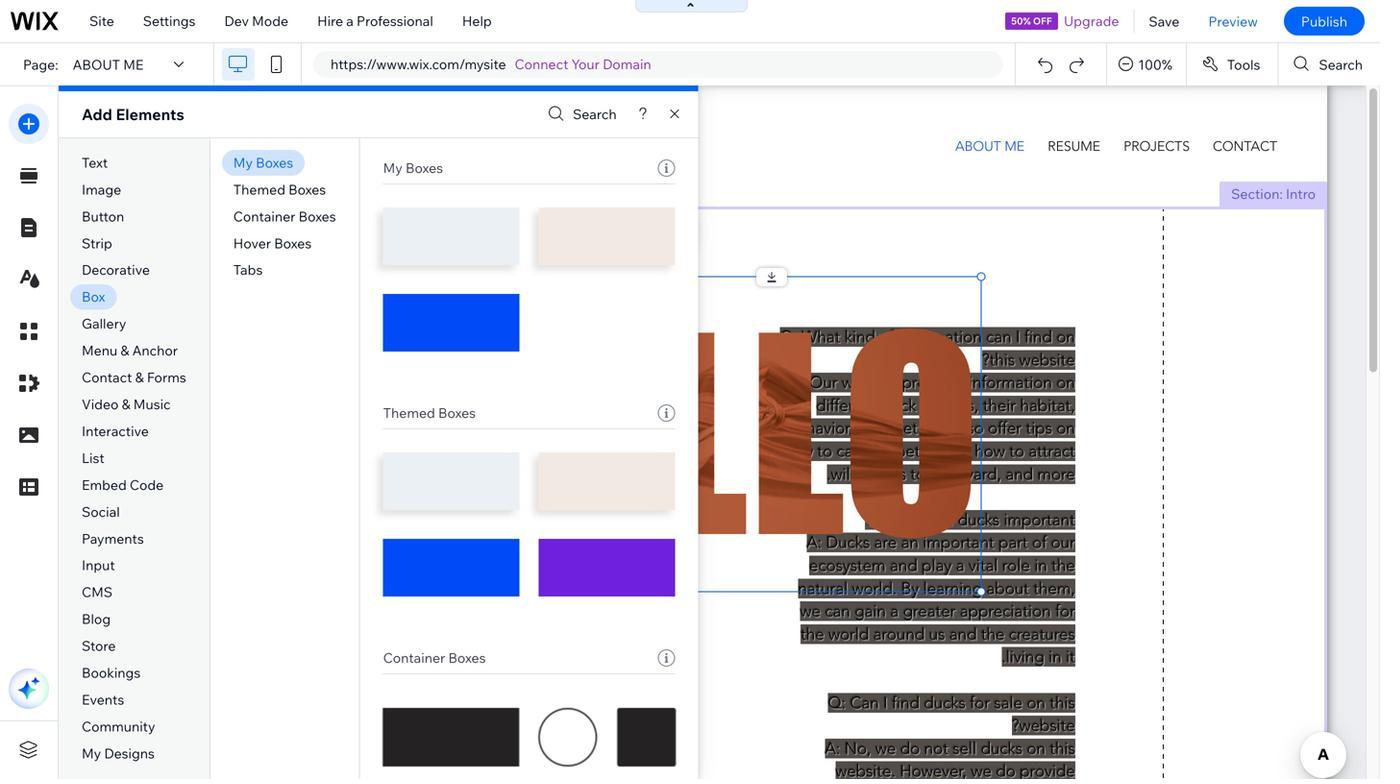Task type: describe. For each thing, give the bounding box(es) containing it.
image
[[82, 181, 121, 198]]

professional
[[357, 12, 433, 29]]

save
[[1149, 13, 1180, 30]]

publish
[[1302, 13, 1348, 30]]

strip
[[82, 235, 112, 252]]

blog
[[82, 611, 111, 628]]

social
[[82, 504, 120, 520]]

0 horizontal spatial my
[[82, 745, 101, 762]]

forms
[[147, 369, 186, 386]]

section:
[[1232, 186, 1283, 202]]

store
[[82, 638, 116, 655]]

decorative
[[82, 262, 150, 279]]

preview
[[1209, 13, 1258, 30]]

section: intro
[[1232, 186, 1316, 202]]

community
[[82, 719, 155, 735]]

0 horizontal spatial container
[[233, 208, 296, 225]]

text for text
[[82, 154, 108, 171]]

music
[[133, 396, 171, 413]]

0 vertical spatial search
[[1319, 56, 1363, 73]]

1 horizontal spatial themed
[[383, 405, 435, 422]]

50% off
[[1012, 15, 1052, 27]]

1 horizontal spatial my boxes
[[383, 160, 443, 176]]

embed code
[[82, 477, 164, 494]]

help
[[462, 12, 492, 29]]

hover boxes
[[233, 235, 312, 252]]

menu
[[82, 342, 117, 359]]

embed
[[82, 477, 127, 494]]

dev mode
[[224, 12, 288, 29]]

my designs
[[82, 745, 155, 762]]

text for text mask
[[409, 262, 431, 277]]

elements
[[116, 105, 184, 124]]

cms
[[82, 584, 112, 601]]

video & music
[[82, 396, 171, 413]]

& for music
[[122, 396, 130, 413]]

add elements
[[82, 105, 184, 124]]

mask
[[434, 262, 463, 277]]

0 horizontal spatial themed boxes
[[233, 181, 326, 198]]

tools button
[[1187, 43, 1278, 86]]

me
[[123, 56, 144, 73]]

https://www.wix.com/mysite
[[331, 56, 506, 73]]

menu & anchor
[[82, 342, 178, 359]]

0 horizontal spatial container boxes
[[233, 208, 336, 225]]

anchor
[[132, 342, 178, 359]]

0 horizontal spatial search button
[[543, 100, 617, 128]]

& for forms
[[135, 369, 144, 386]]

contact
[[82, 369, 132, 386]]

intro
[[1286, 186, 1316, 202]]

designs
[[104, 745, 155, 762]]

upgrade
[[1064, 12, 1120, 29]]

list
[[82, 450, 104, 467]]



Task type: locate. For each thing, give the bounding box(es) containing it.
my boxes
[[233, 154, 293, 171], [383, 160, 443, 176]]

text
[[82, 154, 108, 171], [409, 262, 431, 277]]

100% button
[[1108, 43, 1186, 86]]

code
[[130, 477, 164, 494]]

search button down publish
[[1279, 43, 1381, 86]]

1 horizontal spatial search button
[[1279, 43, 1381, 86]]

0 horizontal spatial search
[[573, 106, 617, 123]]

site
[[89, 12, 114, 29]]

tools
[[1228, 56, 1261, 73]]

&
[[121, 342, 129, 359], [135, 369, 144, 386], [122, 396, 130, 413]]

1 horizontal spatial themed boxes
[[383, 405, 476, 422]]

bookings
[[82, 665, 141, 682]]

contact & forms
[[82, 369, 186, 386]]

dev
[[224, 12, 249, 29]]

search button down your
[[543, 100, 617, 128]]

text up image
[[82, 154, 108, 171]]

100%
[[1139, 56, 1173, 73]]

0 vertical spatial text
[[82, 154, 108, 171]]

add
[[82, 105, 112, 124]]

search down publish 'button'
[[1319, 56, 1363, 73]]

1 vertical spatial container boxes
[[383, 650, 486, 667]]

a
[[346, 12, 354, 29]]

events
[[82, 692, 124, 709]]

50%
[[1012, 15, 1031, 27]]

1 vertical spatial themed boxes
[[383, 405, 476, 422]]

1 vertical spatial search button
[[543, 100, 617, 128]]

container boxes
[[233, 208, 336, 225], [383, 650, 486, 667]]

2 horizontal spatial my
[[383, 160, 403, 176]]

hover
[[233, 235, 271, 252]]

text left mask
[[409, 262, 431, 277]]

your
[[572, 56, 600, 73]]

0 vertical spatial container boxes
[[233, 208, 336, 225]]

container
[[233, 208, 296, 225], [383, 650, 445, 667]]

1 vertical spatial &
[[135, 369, 144, 386]]

1 vertical spatial themed
[[383, 405, 435, 422]]

1 vertical spatial container
[[383, 650, 445, 667]]

domain
[[603, 56, 652, 73]]

input
[[82, 557, 115, 574]]

about me
[[73, 56, 144, 73]]

1 horizontal spatial container boxes
[[383, 650, 486, 667]]

gallery
[[82, 315, 126, 332]]

1 horizontal spatial search
[[1319, 56, 1363, 73]]

0 vertical spatial container
[[233, 208, 296, 225]]

settings
[[143, 12, 196, 29]]

search down your
[[573, 106, 617, 123]]

1 horizontal spatial container
[[383, 650, 445, 667]]

0 vertical spatial themed
[[233, 181, 286, 198]]

& for anchor
[[121, 342, 129, 359]]

themed boxes
[[233, 181, 326, 198], [383, 405, 476, 422]]

video
[[82, 396, 119, 413]]

& right menu
[[121, 342, 129, 359]]

0 vertical spatial search button
[[1279, 43, 1381, 86]]

publish button
[[1284, 7, 1365, 36]]

https://www.wix.com/mysite connect your domain
[[331, 56, 652, 73]]

tabs
[[233, 262, 263, 279]]

1 horizontal spatial my
[[233, 154, 253, 171]]

off
[[1033, 15, 1052, 27]]

search button
[[1279, 43, 1381, 86], [543, 100, 617, 128]]

about
[[73, 56, 120, 73]]

0 horizontal spatial my boxes
[[233, 154, 293, 171]]

& right video on the left bottom of the page
[[122, 396, 130, 413]]

save button
[[1135, 0, 1194, 42]]

hire a professional
[[317, 12, 433, 29]]

search
[[1319, 56, 1363, 73], [573, 106, 617, 123]]

hire
[[317, 12, 343, 29]]

text mask
[[409, 262, 463, 277]]

button
[[82, 208, 124, 225]]

0 horizontal spatial themed
[[233, 181, 286, 198]]

1 horizontal spatial text
[[409, 262, 431, 277]]

2 vertical spatial &
[[122, 396, 130, 413]]

connect
[[515, 56, 569, 73]]

my
[[233, 154, 253, 171], [383, 160, 403, 176], [82, 745, 101, 762]]

1 vertical spatial search
[[573, 106, 617, 123]]

interactive
[[82, 423, 149, 440]]

themed
[[233, 181, 286, 198], [383, 405, 435, 422]]

1 vertical spatial text
[[409, 262, 431, 277]]

preview button
[[1194, 0, 1273, 42]]

0 vertical spatial themed boxes
[[233, 181, 326, 198]]

& left forms
[[135, 369, 144, 386]]

0 horizontal spatial text
[[82, 154, 108, 171]]

box
[[82, 289, 105, 305]]

payments
[[82, 530, 144, 547]]

0 vertical spatial &
[[121, 342, 129, 359]]

boxes
[[256, 154, 293, 171], [406, 160, 443, 176], [289, 181, 326, 198], [299, 208, 336, 225], [274, 235, 312, 252], [438, 405, 476, 422], [448, 650, 486, 667]]

mode
[[252, 12, 288, 29]]



Task type: vqa. For each thing, say whether or not it's contained in the screenshot.
the Section Layouts
no



